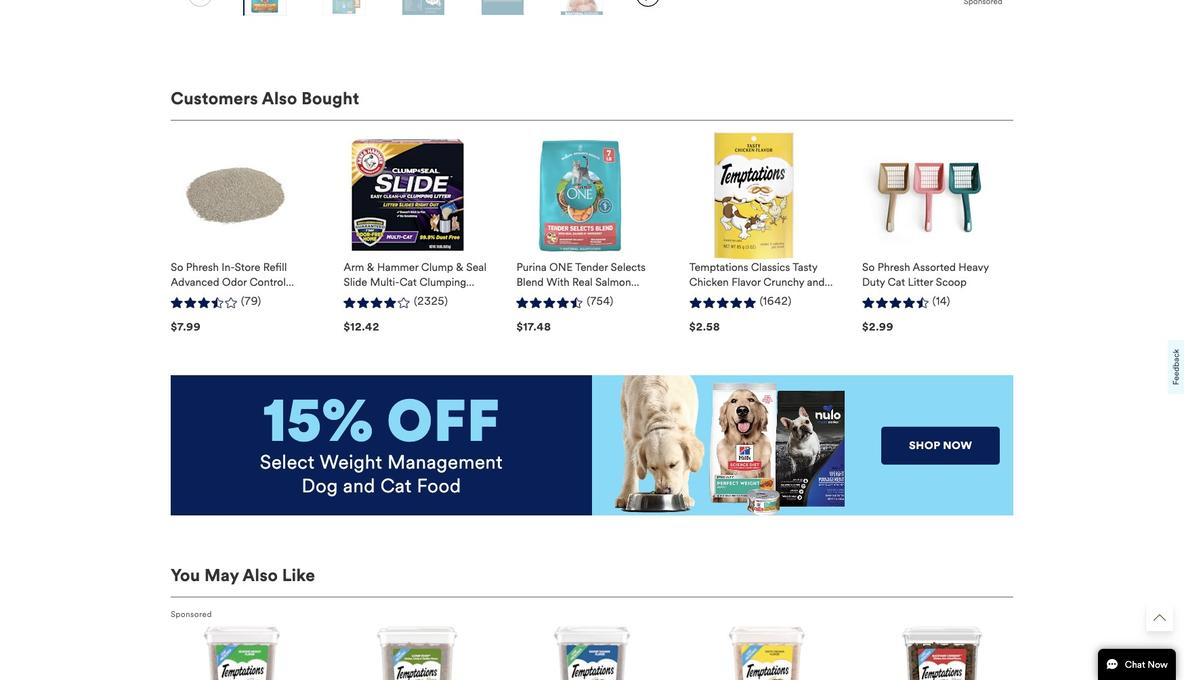 Task type: vqa. For each thing, say whether or not it's contained in the screenshot.
1 (140)
no



Task type: describe. For each thing, give the bounding box(es) containing it.
management
[[388, 451, 503, 474]]

may
[[204, 565, 239, 586]]

sponsored
[[171, 610, 212, 619]]

and
[[343, 474, 375, 498]]

styled arrow button link
[[1147, 604, 1174, 632]]

now
[[943, 439, 973, 452]]

shop now
[[909, 439, 973, 452]]

select
[[260, 451, 315, 474]]

15% off select weight management dog and cat food
[[260, 386, 503, 498]]

shop now link
[[882, 427, 1000, 465]]

cat
[[381, 474, 412, 498]]

customers
[[171, 88, 258, 109]]

bought
[[302, 88, 359, 109]]

weight
[[320, 451, 382, 474]]

customers also bought
[[171, 88, 359, 109]]

off
[[387, 386, 500, 458]]



Task type: locate. For each thing, give the bounding box(es) containing it.
1 horizontal spatial arrow container button
[[630, 0, 667, 17]]

also left like
[[243, 565, 278, 586]]

shop
[[909, 439, 941, 452]]

1 arrow container button from the left
[[182, 0, 219, 17]]

1 vertical spatial also
[[243, 565, 278, 586]]

like
[[282, 565, 315, 586]]

2 arrow container button from the left
[[630, 0, 667, 17]]

also
[[262, 88, 297, 109], [243, 565, 278, 586]]

arrow container image
[[188, 0, 212, 7]]

0 vertical spatial also
[[262, 88, 297, 109]]

arrow container image
[[636, 0, 660, 7]]

food
[[417, 474, 461, 498]]

dog
[[302, 474, 338, 498]]

arrow container button
[[182, 0, 219, 17], [630, 0, 667, 17]]

15%
[[263, 386, 373, 458]]

you may also like
[[171, 565, 315, 586]]

you
[[171, 565, 200, 586]]

scroll to top image
[[1154, 612, 1166, 624]]

0 horizontal spatial arrow container button
[[182, 0, 219, 17]]

also left bought at the top
[[262, 88, 297, 109]]



